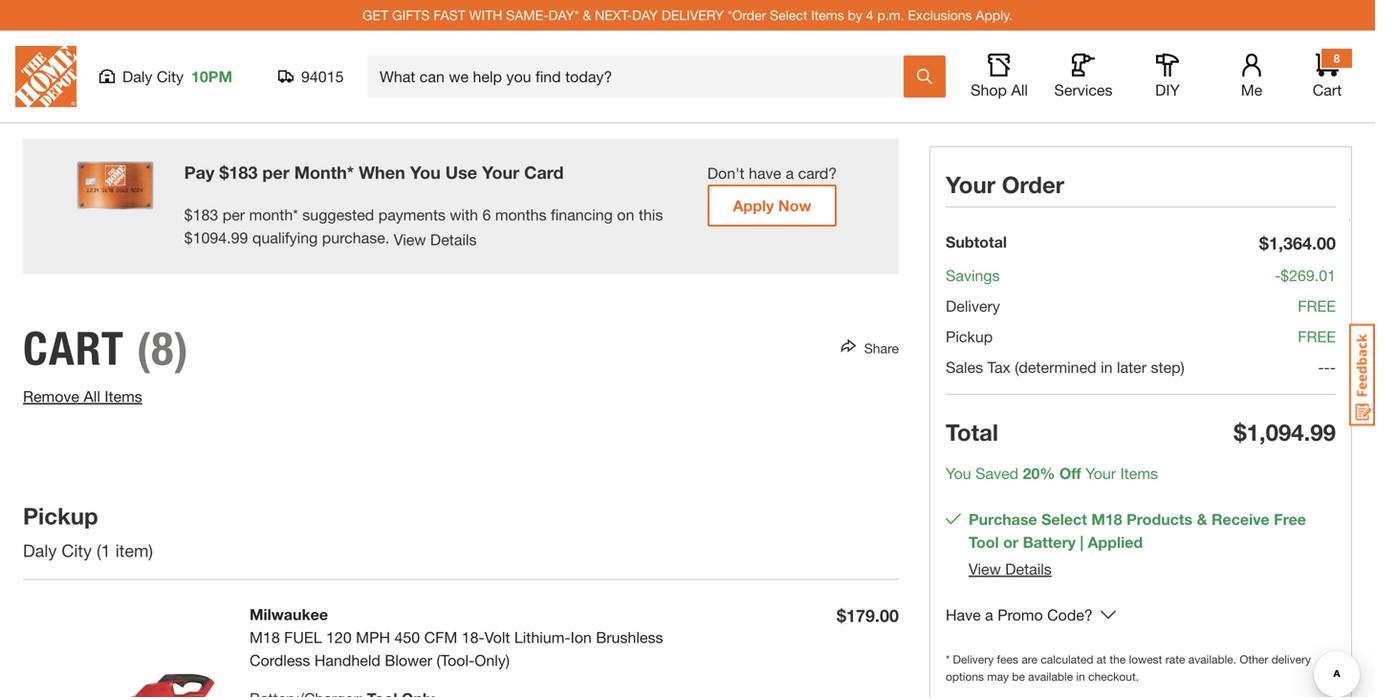 Task type: describe. For each thing, give the bounding box(es) containing it.
card?
[[798, 164, 837, 182]]

me button
[[1221, 54, 1283, 99]]

off
[[1060, 464, 1081, 483]]

have
[[749, 164, 782, 182]]

may
[[987, 670, 1009, 683]]

use
[[445, 162, 477, 183]]

all for shop
[[1011, 81, 1028, 99]]

m18 inside milwaukee m18 fuel 120 mph 450 cfm 18-volt lithium-ion brushless cordless handheld blower (tool-only)
[[250, 628, 280, 646]]

exclusions
[[908, 7, 972, 23]]

apply.
[[976, 7, 1013, 23]]

(determined
[[1015, 358, 1097, 376]]

get
[[362, 7, 388, 23]]

1 horizontal spatial view details button
[[969, 560, 1052, 578]]

cart
[[1313, 81, 1342, 99]]

options
[[946, 670, 984, 683]]

What can we help you find today? search field
[[380, 56, 903, 97]]

select inside purchase select m18 products & receive free tool or battery
[[1042, 510, 1087, 528]]

calculated
[[1041, 653, 1094, 666]]

1 horizontal spatial your
[[946, 171, 996, 198]]

daly for daly city 10pm
[[122, 67, 152, 86]]

get gifts fast with same-day* & next-day delivery *order select items by 4 p.m. exclusions apply.
[[362, 7, 1013, 23]]

94015
[[301, 67, 344, 86]]

*order
[[728, 7, 766, 23]]

)
[[149, 540, 153, 561]]

be
[[1012, 670, 1025, 683]]

---
[[1318, 358, 1336, 376]]

with
[[450, 206, 478, 224]]

0 horizontal spatial per
[[223, 206, 245, 224]]

94015 button
[[278, 67, 344, 86]]

month*
[[249, 206, 298, 224]]

receive
[[1212, 510, 1270, 528]]

0 vertical spatial $
[[219, 162, 229, 183]]

cart
[[23, 321, 124, 376]]

$1,364.00
[[1260, 233, 1336, 253]]

apply now
[[733, 197, 812, 215]]

purchase select m18 products & receive free tool or battery
[[969, 510, 1306, 551]]

sales
[[946, 358, 983, 376]]

0 vertical spatial view details button
[[394, 228, 477, 251]]

apply now button
[[708, 185, 837, 227]]

delivery
[[1272, 653, 1311, 666]]

(8)
[[137, 321, 189, 376]]

0 vertical spatial items
[[811, 7, 844, 23]]

details inside 1094.99 qualifying purchase. view details
[[430, 230, 477, 249]]

18-
[[462, 628, 485, 646]]

cart (8)
[[23, 321, 189, 376]]

0 vertical spatial delivery
[[946, 297, 1000, 315]]

1 vertical spatial $
[[184, 206, 193, 224]]

qualifying
[[252, 229, 318, 247]]

lowest
[[1129, 653, 1163, 666]]

financing
[[551, 206, 613, 224]]

0 vertical spatial 183
[[229, 162, 258, 183]]

apply
[[733, 197, 774, 215]]

0 vertical spatial you
[[410, 162, 441, 183]]

share
[[864, 341, 899, 356]]

don't have a card?
[[708, 164, 837, 182]]

0 vertical spatial per
[[262, 162, 290, 183]]

$179.00
[[837, 605, 899, 626]]

$ 183 per month* suggested payments with 6
[[184, 206, 491, 224]]

pay $ 183 per month* when you use your card
[[184, 162, 564, 183]]

remove
[[23, 387, 79, 405]]

order
[[1002, 171, 1065, 198]]

m18 inside purchase select m18 products & receive free tool or battery
[[1092, 510, 1123, 528]]

item
[[115, 540, 149, 561]]

remove all items
[[23, 387, 142, 405]]

4
[[866, 7, 874, 23]]

shop all button
[[969, 54, 1030, 99]]

daly city ( 1 item )
[[23, 540, 158, 561]]

feedback link image
[[1350, 323, 1375, 427]]

0 horizontal spatial &
[[583, 7, 591, 23]]

cart 8
[[1313, 52, 1342, 99]]

day*
[[549, 7, 579, 23]]

all for remove
[[84, 387, 100, 405]]

savings
[[946, 266, 1000, 285]]

in inside * delivery fees are calculated at the lowest rate available. other delivery options may be available in checkout.
[[1076, 670, 1085, 683]]

milwaukee
[[250, 605, 328, 623]]

$1,094.99
[[1234, 418, 1336, 446]]

a inside have a promo code? link
[[985, 606, 994, 624]]

*
[[946, 653, 950, 666]]

1094.99 qualifying purchase. view details
[[193, 229, 477, 249]]

2 free from the top
[[1298, 328, 1336, 346]]

1 vertical spatial view
[[969, 560, 1001, 578]]

months financing on this $
[[184, 206, 663, 247]]

| applied
[[1076, 533, 1143, 551]]

or
[[1003, 533, 1019, 551]]

have a promo code?
[[946, 606, 1093, 624]]

city for (
[[62, 540, 92, 561]]

volt
[[485, 628, 510, 646]]

120
[[326, 628, 352, 646]]

purchase
[[969, 510, 1037, 528]]

view inside 1094.99 qualifying purchase. view details
[[394, 230, 426, 249]]

purchase.
[[322, 229, 390, 247]]

promo
[[998, 606, 1043, 624]]

2 horizontal spatial your
[[1086, 464, 1116, 483]]

1094.99
[[193, 229, 248, 247]]

at
[[1097, 653, 1107, 666]]



Task type: locate. For each thing, give the bounding box(es) containing it.
1 horizontal spatial per
[[262, 162, 290, 183]]

shop
[[971, 81, 1007, 99]]

1 vertical spatial &
[[1197, 510, 1208, 528]]

0 horizontal spatial all
[[84, 387, 100, 405]]

0 horizontal spatial 183
[[193, 206, 218, 224]]

blower
[[385, 651, 432, 669]]

& right day*
[[583, 7, 591, 23]]

pickup up daly city ( 1 item )
[[23, 502, 98, 529]]

your right use
[[482, 162, 519, 183]]

free down $269.01
[[1298, 297, 1336, 315]]

available.
[[1189, 653, 1237, 666]]

$ down pay
[[184, 229, 193, 247]]

day
[[632, 7, 658, 23]]

1 horizontal spatial you
[[946, 464, 971, 483]]

your right off
[[1086, 464, 1116, 483]]

view details
[[969, 560, 1052, 578]]

$ right pay
[[219, 162, 229, 183]]

tool
[[969, 533, 999, 551]]

1 vertical spatial details
[[1005, 560, 1052, 578]]

0 vertical spatial view
[[394, 230, 426, 249]]

select up battery
[[1042, 510, 1087, 528]]

product image
[[23, 603, 219, 697]]

1 vertical spatial items
[[105, 387, 142, 405]]

view details button down payments
[[394, 228, 477, 251]]

0 vertical spatial daly
[[122, 67, 152, 86]]

checkout.
[[1089, 670, 1139, 683]]

delivery up options at the right bottom of page
[[953, 653, 994, 666]]

0 horizontal spatial daly
[[23, 540, 57, 561]]

view down tool
[[969, 560, 1001, 578]]

remove all items link
[[23, 387, 142, 405]]

1 horizontal spatial &
[[1197, 510, 1208, 528]]

1 horizontal spatial daly
[[122, 67, 152, 86]]

0 horizontal spatial in
[[1076, 670, 1085, 683]]

0 horizontal spatial a
[[786, 164, 794, 182]]

0 vertical spatial all
[[1011, 81, 1028, 99]]

items down cart (8)
[[105, 387, 142, 405]]

in down calculated
[[1076, 670, 1085, 683]]

183 up 1094.99
[[193, 206, 218, 224]]

0 horizontal spatial you
[[410, 162, 441, 183]]

rate
[[1166, 653, 1185, 666]]

0 horizontal spatial details
[[430, 230, 477, 249]]

20%
[[1023, 464, 1055, 483]]

all right shop
[[1011, 81, 1028, 99]]

months
[[495, 206, 547, 224]]

don't
[[708, 164, 745, 182]]

1 horizontal spatial 183
[[229, 162, 258, 183]]

& left receive
[[1197, 510, 1208, 528]]

tax
[[988, 358, 1011, 376]]

1 horizontal spatial in
[[1101, 358, 1113, 376]]

in left the later
[[1101, 358, 1113, 376]]

item
[[1121, 464, 1151, 483]]

0 vertical spatial &
[[583, 7, 591, 23]]

0 horizontal spatial pickup
[[23, 502, 98, 529]]

daly left the (
[[23, 540, 57, 561]]

1 vertical spatial all
[[84, 387, 100, 405]]

card
[[524, 162, 564, 183]]

available
[[1028, 670, 1073, 683]]

1 vertical spatial in
[[1076, 670, 1085, 683]]

view down payments
[[394, 230, 426, 249]]

later
[[1117, 358, 1147, 376]]

diy button
[[1137, 54, 1198, 99]]

1 vertical spatial delivery
[[953, 653, 994, 666]]

city
[[157, 67, 184, 86], [62, 540, 92, 561]]

1 horizontal spatial all
[[1011, 81, 1028, 99]]

the home depot logo image
[[15, 46, 77, 107]]

1 horizontal spatial select
[[1042, 510, 1087, 528]]

battery
[[1023, 533, 1076, 551]]

1 horizontal spatial a
[[985, 606, 994, 624]]

you left 'saved'
[[946, 464, 971, 483]]

delivery
[[662, 7, 724, 23]]

this
[[639, 206, 663, 224]]

0 horizontal spatial select
[[770, 7, 808, 23]]

select right *order
[[770, 7, 808, 23]]

& inside purchase select m18 products & receive free tool or battery
[[1197, 510, 1208, 528]]

you
[[410, 162, 441, 183], [946, 464, 971, 483]]

me
[[1241, 81, 1263, 99]]

p.m.
[[878, 7, 904, 23]]

details down or
[[1005, 560, 1052, 578]]

subtotal
[[946, 233, 1007, 251]]

(
[[97, 540, 101, 561]]

share link
[[857, 341, 899, 356]]

1 vertical spatial m18
[[250, 628, 280, 646]]

cfm
[[424, 628, 457, 646]]

lithium-
[[514, 628, 571, 646]]

0 horizontal spatial items
[[105, 387, 142, 405]]

1 vertical spatial 183
[[193, 206, 218, 224]]

when
[[359, 162, 405, 183]]

1
[[101, 540, 111, 561]]

milwaukee m18 fuel 120 mph 450 cfm 18-volt lithium-ion brushless cordless handheld blower (tool-only)
[[250, 605, 663, 669]]

1 vertical spatial select
[[1042, 510, 1087, 528]]

daly
[[122, 67, 152, 86], [23, 540, 57, 561]]

sales tax (determined in later step)
[[946, 358, 1185, 376]]

a right 'have'
[[985, 606, 994, 624]]

1 horizontal spatial m18
[[1092, 510, 1123, 528]]

per up 1094.99
[[223, 206, 245, 224]]

0 vertical spatial a
[[786, 164, 794, 182]]

your up subtotal at the top of page
[[946, 171, 996, 198]]

$ inside months financing on this $
[[184, 229, 193, 247]]

1 horizontal spatial items
[[811, 7, 844, 23]]

0 horizontal spatial view
[[394, 230, 426, 249]]

1 horizontal spatial details
[[1005, 560, 1052, 578]]

you saved 20% off your item s
[[946, 464, 1158, 483]]

applied
[[1088, 533, 1143, 551]]

delivery down savings
[[946, 297, 1000, 315]]

step)
[[1151, 358, 1185, 376]]

|
[[1080, 533, 1084, 551]]

0 horizontal spatial your
[[482, 162, 519, 183]]

1 vertical spatial a
[[985, 606, 994, 624]]

other
[[1240, 653, 1269, 666]]

you left use
[[410, 162, 441, 183]]

0 vertical spatial city
[[157, 67, 184, 86]]

items
[[811, 7, 844, 23], [105, 387, 142, 405]]

in
[[1101, 358, 1113, 376], [1076, 670, 1085, 683]]

0 vertical spatial details
[[430, 230, 477, 249]]

all right remove
[[84, 387, 100, 405]]

s
[[1151, 464, 1158, 483]]

0 vertical spatial in
[[1101, 358, 1113, 376]]

details down with on the top left of page
[[430, 230, 477, 249]]

the
[[1110, 653, 1126, 666]]

diy
[[1155, 81, 1180, 99]]

1 vertical spatial view details button
[[969, 560, 1052, 578]]

1 vertical spatial per
[[223, 206, 245, 224]]

mph
[[356, 628, 390, 646]]

1 vertical spatial free
[[1298, 328, 1336, 346]]

1 vertical spatial city
[[62, 540, 92, 561]]

0 vertical spatial select
[[770, 7, 808, 23]]

delivery inside * delivery fees are calculated at the lowest rate available. other delivery options may be available in checkout.
[[953, 653, 994, 666]]

items left by
[[811, 7, 844, 23]]

daly city 10pm
[[122, 67, 232, 86]]

with
[[469, 7, 503, 23]]

$ up 1094.99
[[184, 206, 193, 224]]

city left the (
[[62, 540, 92, 561]]

pickup up sales
[[946, 328, 993, 346]]

month*
[[294, 162, 354, 183]]

8
[[1334, 52, 1340, 65]]

0 vertical spatial pickup
[[946, 328, 993, 346]]

daly left '10pm'
[[122, 67, 152, 86]]

your order
[[946, 171, 1065, 198]]

city left '10pm'
[[157, 67, 184, 86]]

a right have
[[786, 164, 794, 182]]

all inside button
[[1011, 81, 1028, 99]]

183 right pay
[[229, 162, 258, 183]]

per up month*
[[262, 162, 290, 183]]

$269.01
[[1281, 266, 1336, 285]]

1 horizontal spatial pickup
[[946, 328, 993, 346]]

2 vertical spatial $
[[184, 229, 193, 247]]

details
[[430, 230, 477, 249], [1005, 560, 1052, 578]]

products
[[1127, 510, 1193, 528]]

0 horizontal spatial city
[[62, 540, 92, 561]]

pay
[[184, 162, 215, 183]]

1 vertical spatial daly
[[23, 540, 57, 561]]

0 horizontal spatial view details button
[[394, 228, 477, 251]]

fuel
[[284, 628, 322, 646]]

0 horizontal spatial m18
[[250, 628, 280, 646]]

by
[[848, 7, 863, 23]]

presentation image
[[77, 162, 153, 210]]

saved
[[976, 464, 1019, 483]]

daly for daly city ( 1 item )
[[23, 540, 57, 561]]

fees
[[997, 653, 1019, 666]]

fast
[[434, 7, 466, 23]]

m18 up | applied
[[1092, 510, 1123, 528]]

shop all
[[971, 81, 1028, 99]]

1 horizontal spatial city
[[157, 67, 184, 86]]

450
[[395, 628, 420, 646]]

on
[[617, 206, 634, 224]]

next-
[[595, 7, 632, 23]]

1 horizontal spatial view
[[969, 560, 1001, 578]]

free up ---
[[1298, 328, 1336, 346]]

code?
[[1047, 606, 1093, 624]]

city for 10pm
[[157, 67, 184, 86]]

-
[[1275, 266, 1281, 285], [1318, 358, 1324, 376], [1324, 358, 1330, 376], [1330, 358, 1336, 376]]

6
[[483, 206, 491, 224]]

1 vertical spatial pickup
[[23, 502, 98, 529]]

0 vertical spatial m18
[[1092, 510, 1123, 528]]

view details button down or
[[969, 560, 1052, 578]]

1 vertical spatial you
[[946, 464, 971, 483]]

have
[[946, 606, 981, 624]]

total
[[946, 418, 999, 446]]

same-
[[506, 7, 549, 23]]

1 free from the top
[[1298, 297, 1336, 315]]

m18 up cordless
[[250, 628, 280, 646]]

0 vertical spatial free
[[1298, 297, 1336, 315]]



Task type: vqa. For each thing, say whether or not it's contained in the screenshot.
Shop Now to the middle
no



